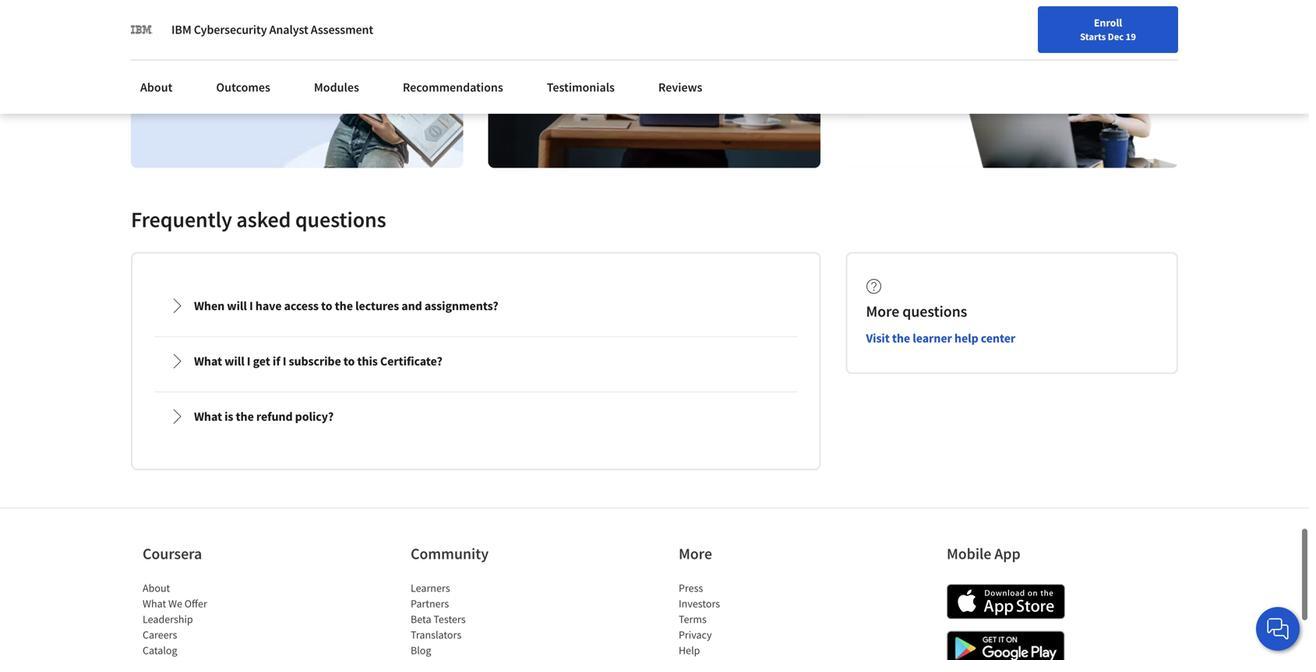 Task type: locate. For each thing, give the bounding box(es) containing it.
1 vertical spatial will
[[225, 353, 244, 369]]

0 horizontal spatial more
[[679, 544, 712, 563]]

frequently asked questions
[[131, 206, 386, 233]]

1 list from the left
[[143, 580, 275, 660]]

help link
[[679, 643, 700, 657]]

mobile app
[[947, 544, 1021, 563]]

2 vertical spatial what
[[143, 596, 166, 610]]

2 horizontal spatial list
[[679, 580, 811, 660]]

0 vertical spatial about link
[[131, 70, 182, 104]]

center
[[981, 330, 1016, 346]]

learners partners beta testers translators blog
[[411, 581, 466, 657]]

reviews link
[[649, 70, 712, 104]]

list containing press
[[679, 580, 811, 660]]

more up press link at the bottom right of the page
[[679, 544, 712, 563]]

testimonials
[[547, 79, 615, 95]]

when will i have access to the lectures and assignments? button
[[157, 284, 795, 328]]

privacy link
[[679, 628, 712, 642]]

0 horizontal spatial questions
[[295, 206, 386, 233]]

about link up what we offer link
[[143, 581, 170, 595]]

is
[[225, 409, 233, 424]]

asked
[[236, 206, 291, 233]]

2 horizontal spatial the
[[892, 330, 910, 346]]

outcomes
[[216, 79, 270, 95]]

more
[[866, 301, 899, 321], [679, 544, 712, 563]]

questions up learner
[[902, 301, 967, 321]]

0 horizontal spatial list
[[143, 580, 275, 660]]

0 vertical spatial what
[[194, 353, 222, 369]]

1 horizontal spatial to
[[343, 353, 355, 369]]

about inside about what we offer leadership careers catalog
[[143, 581, 170, 595]]

what
[[194, 353, 222, 369], [194, 409, 222, 424], [143, 596, 166, 610]]

help
[[955, 330, 979, 346]]

0 vertical spatial about
[[140, 79, 173, 95]]

0 horizontal spatial to
[[321, 298, 332, 314]]

terms
[[679, 612, 707, 626]]

catalog link
[[143, 643, 177, 657]]

i
[[249, 298, 253, 314], [247, 353, 251, 369], [283, 353, 286, 369]]

will right when
[[227, 298, 247, 314]]

privacy
[[679, 628, 712, 642]]

this
[[357, 353, 378, 369]]

1 vertical spatial about link
[[143, 581, 170, 595]]

partners
[[411, 596, 449, 610]]

0 vertical spatial more
[[866, 301, 899, 321]]

the right visit
[[892, 330, 910, 346]]

1 horizontal spatial list
[[411, 580, 543, 660]]

catalog
[[143, 643, 177, 657]]

1 vertical spatial about
[[143, 581, 170, 595]]

0 vertical spatial to
[[321, 298, 332, 314]]

cybersecurity
[[194, 22, 267, 37]]

1 vertical spatial questions
[[902, 301, 967, 321]]

get
[[253, 353, 270, 369]]

about up what we offer link
[[143, 581, 170, 595]]

will left get
[[225, 353, 244, 369]]

about down the ibm icon
[[140, 79, 173, 95]]

learners link
[[411, 581, 450, 595]]

what left is
[[194, 409, 222, 424]]

i left have
[[249, 298, 253, 314]]

blog
[[411, 643, 431, 657]]

assignments?
[[425, 298, 498, 314]]

list for coursera
[[143, 580, 275, 660]]

access
[[284, 298, 319, 314]]

3 list from the left
[[679, 580, 811, 660]]

to right access
[[321, 298, 332, 314]]

about what we offer leadership careers catalog
[[143, 581, 207, 657]]

to
[[321, 298, 332, 314], [343, 353, 355, 369]]

will
[[227, 298, 247, 314], [225, 353, 244, 369]]

what we offer link
[[143, 596, 207, 610]]

opens in a new tab image
[[561, 466, 574, 479]]

download on the app store image
[[947, 584, 1065, 619]]

coursera
[[143, 544, 202, 563]]

i left get
[[247, 353, 251, 369]]

list containing about
[[143, 580, 275, 660]]

about
[[140, 79, 173, 95], [143, 581, 170, 595]]

1 horizontal spatial more
[[866, 301, 899, 321]]

0 horizontal spatial the
[[236, 409, 254, 424]]

translators link
[[411, 628, 461, 642]]

learners
[[411, 581, 450, 595]]

beta
[[411, 612, 431, 626]]

list
[[143, 580, 275, 660], [411, 580, 543, 660], [679, 580, 811, 660]]

press link
[[679, 581, 703, 595]]

None search field
[[222, 10, 596, 41]]

0 vertical spatial questions
[[295, 206, 386, 233]]

1 vertical spatial what
[[194, 409, 222, 424]]

1 horizontal spatial questions
[[902, 301, 967, 321]]

more up visit
[[866, 301, 899, 321]]

about link
[[131, 70, 182, 104], [143, 581, 170, 595]]

the
[[335, 298, 353, 314], [892, 330, 910, 346], [236, 409, 254, 424]]

will inside when will i have access to the lectures and assignments? dropdown button
[[227, 298, 247, 314]]

list containing learners
[[411, 580, 543, 660]]

leadership
[[143, 612, 193, 626]]

0 vertical spatial will
[[227, 298, 247, 314]]

mobile
[[947, 544, 992, 563]]

when
[[194, 298, 225, 314]]

partners link
[[411, 596, 449, 610]]

about link down the ibm icon
[[131, 70, 182, 104]]

what up leadership
[[143, 596, 166, 610]]

questions right asked
[[295, 206, 386, 233]]

press
[[679, 581, 703, 595]]

community
[[411, 544, 489, 563]]

english
[[1010, 18, 1048, 33]]

subscribe
[[289, 353, 341, 369]]

questions
[[295, 206, 386, 233], [902, 301, 967, 321]]

show notifications image
[[1099, 19, 1117, 38]]

lectures
[[355, 298, 399, 314]]

dec
[[1108, 30, 1124, 43]]

the left lectures
[[335, 298, 353, 314]]

1 horizontal spatial the
[[335, 298, 353, 314]]

i for have
[[249, 298, 253, 314]]

the right is
[[236, 409, 254, 424]]

to left the this
[[343, 353, 355, 369]]

visit the learner help center
[[866, 330, 1016, 346]]

2 list from the left
[[411, 580, 543, 660]]

careers link
[[143, 628, 177, 642]]

enroll starts dec 19
[[1080, 16, 1136, 43]]

1 vertical spatial the
[[892, 330, 910, 346]]

modules
[[314, 79, 359, 95]]

what left get
[[194, 353, 222, 369]]

we
[[168, 596, 182, 610]]

visit the learner help center link
[[866, 330, 1016, 346]]

blog link
[[411, 643, 431, 657]]

press investors terms privacy help
[[679, 581, 720, 657]]

what is the refund policy?
[[194, 409, 334, 424]]

what is the refund policy? button
[[157, 395, 795, 438]]

will inside what will i get if i subscribe to this certificate? dropdown button
[[225, 353, 244, 369]]

about for about
[[140, 79, 173, 95]]

outcomes link
[[207, 70, 280, 104]]

1 vertical spatial more
[[679, 544, 712, 563]]



Task type: describe. For each thing, give the bounding box(es) containing it.
collapsed list
[[151, 278, 801, 494]]

have
[[255, 298, 282, 314]]

i for get
[[247, 353, 251, 369]]

analyst
[[269, 22, 308, 37]]

beta testers link
[[411, 612, 466, 626]]

starts
[[1080, 30, 1106, 43]]

translators
[[411, 628, 461, 642]]

testimonials link
[[538, 70, 624, 104]]

about link for frequently asked questions
[[131, 70, 182, 104]]

list for more
[[679, 580, 811, 660]]

modules link
[[305, 70, 368, 104]]

help
[[679, 643, 700, 657]]

when will i have access to the lectures and assignments?
[[194, 298, 498, 314]]

19
[[1126, 30, 1136, 43]]

more for more
[[679, 544, 712, 563]]

if
[[273, 353, 280, 369]]

leadership link
[[143, 612, 193, 626]]

will for when
[[227, 298, 247, 314]]

what for what is the refund policy?
[[194, 409, 222, 424]]

careers
[[143, 628, 177, 642]]

list for community
[[411, 580, 543, 660]]

learner
[[913, 330, 952, 346]]

about link for more
[[143, 581, 170, 595]]

visit
[[866, 330, 890, 346]]

policy?
[[295, 409, 334, 424]]

refund
[[256, 409, 293, 424]]

investors link
[[679, 596, 720, 610]]

and
[[402, 298, 422, 314]]

offer
[[185, 596, 207, 610]]

investors
[[679, 596, 720, 610]]

assessment
[[311, 22, 373, 37]]

i right the if
[[283, 353, 286, 369]]

frequently
[[131, 206, 232, 233]]

chat with us image
[[1266, 616, 1290, 641]]

get it on google play image
[[947, 631, 1065, 660]]

reviews
[[658, 79, 702, 95]]

what for what will i get if i subscribe to this certificate?
[[194, 353, 222, 369]]

what will i get if i subscribe to this certificate? button
[[157, 339, 795, 383]]

enroll
[[1094, 16, 1122, 30]]

ibm
[[171, 22, 191, 37]]

ibm cybersecurity analyst assessment
[[171, 22, 373, 37]]

will for what
[[225, 353, 244, 369]]

1 vertical spatial to
[[343, 353, 355, 369]]

recommendations link
[[393, 70, 513, 104]]

2 vertical spatial the
[[236, 409, 254, 424]]

app
[[995, 544, 1021, 563]]

what inside about what we offer leadership careers catalog
[[143, 596, 166, 610]]

about for about what we offer leadership careers catalog
[[143, 581, 170, 595]]

recommendations
[[403, 79, 503, 95]]

more for more questions
[[866, 301, 899, 321]]

0 vertical spatial the
[[335, 298, 353, 314]]

more questions
[[866, 301, 967, 321]]

certificate?
[[380, 353, 442, 369]]

english button
[[982, 0, 1076, 51]]

testers
[[434, 612, 466, 626]]

what will i get if i subscribe to this certificate?
[[194, 353, 442, 369]]

ibm image
[[131, 19, 153, 41]]

terms link
[[679, 612, 707, 626]]



Task type: vqa. For each thing, say whether or not it's contained in the screenshot.


